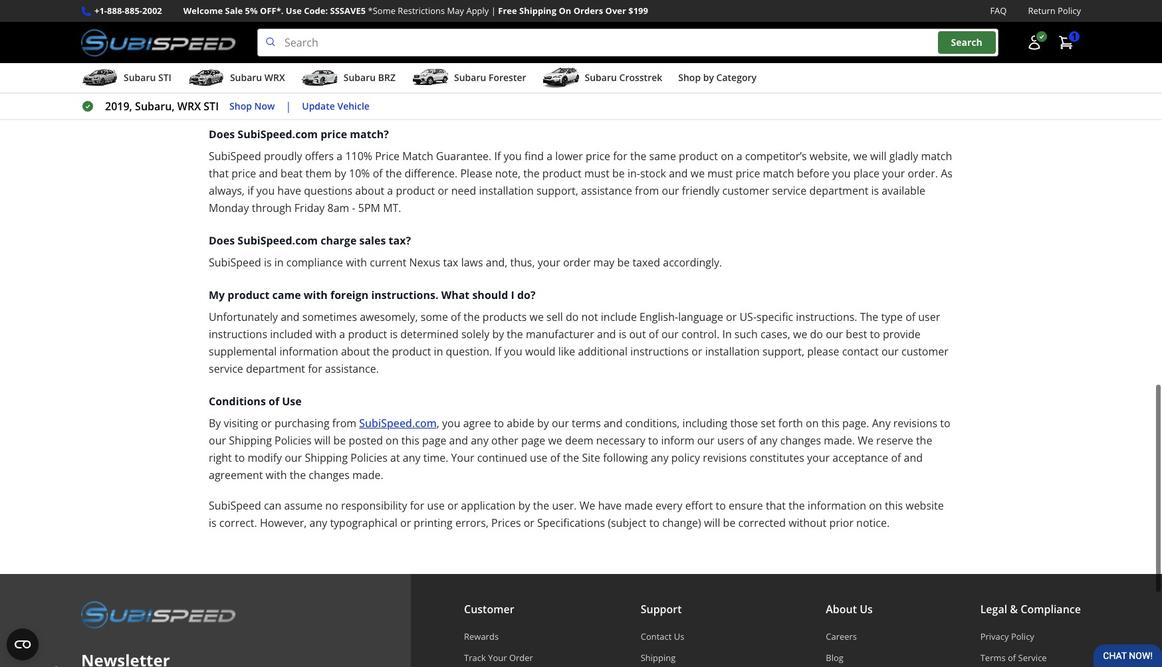 Task type: locate. For each thing, give the bounding box(es) containing it.
lower
[[555, 149, 583, 164]]

(subject
[[608, 516, 647, 531]]

department
[[316, 25, 375, 40], [209, 60, 268, 75], [810, 184, 869, 198], [246, 362, 305, 376]]

subaru for subaru crosstrek
[[585, 71, 617, 84]]

service inside subispeed proudly offers a 110% price match guarantee. if you find a lower price for the same product on a competitor's website, we will gladly match that price and beat them by 10% of the difference. please note, the product must be in-stock and we must price match before you place your order. as always, if you have questions about a product or need installation support, assistance from our friendly customer service department is available monday through friday 8am - 5pm mt.
[[772, 184, 807, 198]]

1 horizontal spatial may
[[594, 255, 615, 270]]

please
[[802, 8, 834, 23], [807, 345, 840, 359]]

subaru inside 'subaru crosstrek' dropdown button
[[585, 71, 617, 84]]

1 vertical spatial information
[[280, 345, 338, 359]]

monday
[[209, 201, 249, 216]]

0 horizontal spatial may
[[411, 77, 432, 92]]

0 vertical spatial if
[[710, 60, 716, 75]]

products
[[483, 310, 527, 325]]

sti down a subaru wrx thumbnail image
[[204, 99, 219, 114]]

be down by visiting or purchasing from subispeed.com
[[333, 434, 346, 448]]

a subaru crosstrek thumbnail image image
[[542, 68, 580, 88]]

0 vertical spatial terms
[[905, 77, 934, 92]]

made. down page.
[[824, 434, 855, 448]]

careers
[[826, 631, 857, 643]]

be down ensure
[[723, 516, 736, 531]]

department up replacement
[[209, 60, 268, 75]]

us for contact us
[[674, 631, 685, 643]]

0 vertical spatial warranty
[[584, 60, 629, 75]]

customer inside subispeed proudly offers a 110% price match guarantee. if you find a lower price for the same product on a competitor's website, we will gladly match that price and beat them by 10% of the difference. please note, the product must be in-stock and we must price match before you place your order. as always, if you have questions about a product or need installation support, assistance from our friendly customer service department is available monday through friday 8am - 5pm mt.
[[722, 184, 770, 198]]

terms inside the if you recently purchased a product from subispeed and are concerned about the fitment or performance of your item, please contact a member of our customer service department for assistance. our customer service representatives can provide installation support, troubleshooting advice, and assistance in identifying the possibility of any manufacturer defects. if we suspect your product does have serious defects, our customer service department can serve as a contact with the manufacturer to help arrange a warranty inspection and, if applicable, any necessary repairs or replacement shipments. if you wish, you may also contact the manufacturer directly for information regarding product eligibility and specific terms and conditions of warranty coverage. please note, subispeed will not compensate for labor or loss of use.
[[905, 77, 934, 92]]

1 horizontal spatial made.
[[824, 434, 855, 448]]

1 horizontal spatial do
[[810, 327, 823, 342]]

4 subaru from the left
[[454, 71, 486, 84]]

if up regarding
[[710, 60, 716, 75]]

1 vertical spatial from
[[635, 184, 659, 198]]

we inside , you agree to abide by our terms and conditions, including those set forth on this page. any revisions to our shipping policies will be posted on this page and any other page we deem necessary to inform our users of any changes made. we reserve the right to modify our shipping policies at any time. your continued use of the site following any policy revisions constitutes your acceptance of and agreement with the changes made.
[[548, 434, 562, 448]]

1 vertical spatial if
[[247, 184, 254, 198]]

specific up cases,
[[757, 310, 793, 325]]

use inside subispeed can assume no responsibility for use or application by the user. we have made every effort to ensure that the information on this website is correct. however, any typographical or printing errors, prices or specifications (subject to change) will be corrected without prior notice.
[[427, 499, 445, 513]]

specific down repairs
[[866, 77, 902, 92]]

0 horizontal spatial if
[[247, 184, 254, 198]]

my product came with foreign instructions. what should i do?
[[209, 288, 536, 303]]

2 page from the left
[[521, 434, 545, 448]]

0 vertical spatial may
[[411, 77, 432, 92]]

subispeed inside subispeed can assume no responsibility for use or application by the user. we have made every effort to ensure that the information on this website is correct. however, any typographical or printing errors, prices or specifications (subject to change) will be corrected without prior notice.
[[209, 499, 261, 513]]

is inside subispeed can assume no responsibility for use or application by the user. we have made every effort to ensure that the information on this website is correct. however, any typographical or printing errors, prices or specifications (subject to change) will be corrected without prior notice.
[[209, 516, 217, 531]]

shop for shop by category
[[678, 71, 701, 84]]

2 must from the left
[[708, 166, 733, 181]]

if inside subispeed proudly offers a 110% price match guarantee. if you find a lower price for the same product on a competitor's website, we will gladly match that price and beat them by 10% of the difference. please note, the product must be in-stock and we must price match before you place your order. as always, if you have questions about a product or need installation support, assistance from our friendly customer service department is available monday through friday 8am - 5pm mt.
[[494, 149, 501, 164]]

1 vertical spatial wrx
[[177, 99, 201, 114]]

1 vertical spatial assistance
[[581, 184, 632, 198]]

and, right laws
[[486, 255, 508, 270]]

such
[[735, 327, 758, 342]]

will
[[513, 95, 530, 109], [870, 149, 887, 164], [314, 434, 331, 448], [704, 516, 720, 531]]

by right 'abide'
[[537, 416, 549, 431]]

1 vertical spatial support,
[[537, 184, 578, 198]]

0 horizontal spatial necessary
[[596, 434, 646, 448]]

subaru wrx
[[230, 71, 285, 84]]

do
[[566, 310, 579, 325], [810, 327, 823, 342]]

0 vertical spatial in
[[263, 43, 272, 57]]

privacy
[[981, 631, 1009, 643]]

a
[[337, 8, 343, 23], [876, 8, 882, 23], [334, 60, 340, 75], [575, 60, 581, 75], [337, 149, 343, 164], [547, 149, 553, 164], [737, 149, 743, 164], [387, 184, 393, 198], [339, 327, 345, 342]]

vehicle
[[337, 100, 370, 112]]

a right find
[[547, 149, 553, 164]]

deem
[[565, 434, 593, 448]]

installation down the in
[[705, 345, 760, 359]]

1 vertical spatial that
[[766, 499, 786, 513]]

1 vertical spatial note,
[[495, 166, 521, 181]]

will inside subispeed proudly offers a 110% price match guarantee. if you find a lower price for the same product on a competitor's website, we will gladly match that price and beat them by 10% of the difference. please note, the product must be in-stock and we must price match before you place your order. as always, if you have questions about a product or need installation support, assistance from our friendly customer service department is available monday through friday 8am - 5pm mt.
[[870, 149, 887, 164]]

subaru sti button
[[81, 66, 171, 93]]

0 horizontal spatial from
[[332, 416, 356, 431]]

us for about us
[[860, 603, 873, 617]]

or up errors,
[[448, 499, 458, 513]]

provide up does
[[661, 25, 699, 40]]

2 subispeed logo image from the top
[[81, 601, 236, 629]]

terms of service link
[[981, 653, 1081, 665]]

may
[[447, 5, 464, 17]]

1 horizontal spatial instructions.
[[796, 310, 858, 325]]

0 horizontal spatial sti
[[158, 71, 171, 84]]

you right wish,
[[390, 77, 408, 92]]

1 horizontal spatial wrx
[[265, 71, 285, 84]]

shipping
[[519, 5, 557, 17], [229, 434, 272, 448], [305, 451, 348, 466], [641, 653, 676, 665]]

2 does from the top
[[209, 233, 235, 248]]

and down repairs
[[844, 77, 863, 92]]

your right 'thus,'
[[538, 255, 560, 270]]

0 vertical spatial |
[[491, 5, 496, 17]]

any
[[413, 43, 431, 57], [775, 60, 793, 75], [471, 434, 489, 448], [760, 434, 778, 448], [403, 451, 421, 466], [651, 451, 669, 466], [310, 516, 327, 531]]

have inside the if you recently purchased a product from subispeed and are concerned about the fitment or performance of your item, please contact a member of our customer service department for assistance. our customer service representatives can provide installation support, troubleshooting advice, and assistance in identifying the possibility of any manufacturer defects. if we suspect your product does have serious defects, our customer service department can serve as a contact with the manufacturer to help arrange a warranty inspection and, if applicable, any necessary repairs or replacement shipments. if you wish, you may also contact the manufacturer directly for information regarding product eligibility and specific terms and conditions of warranty coverage. please note, subispeed will not compensate for labor or loss of use.
[[708, 43, 732, 57]]

match
[[402, 149, 433, 164]]

shop
[[678, 71, 701, 84], [229, 100, 252, 112]]

contact
[[641, 631, 672, 643]]

by inside unfortunately and sometimes awesomely, some of the products we sell do not include english-language or us-specific instructions. the type of user instructions included with a product is determined solely by the manufacturer and is out of our control. in such cases, we do our best to provide supplemental information about the product in question. if you would like additional instructions or installation support, please contact our customer service department for assistance.
[[492, 327, 504, 342]]

now
[[254, 100, 275, 112]]

by inside subispeed proudly offers a 110% price match guarantee. if you find a lower price for the same product on a competitor's website, we will gladly match that price and beat them by 10% of the difference. please note, the product must be in-stock and we must price match before you place your order. as always, if you have questions about a product or need installation support, assistance from our friendly customer service department is available monday through friday 8am - 5pm mt.
[[335, 166, 346, 181]]

our inside subispeed proudly offers a 110% price match guarantee. if you find a lower price for the same product on a competitor's website, we will gladly match that price and beat them by 10% of the difference. please note, the product must be in-stock and we must price match before you place your order. as always, if you have questions about a product or need installation support, assistance from our friendly customer service department is available monday through friday 8am - 5pm mt.
[[662, 184, 679, 198]]

you right ,
[[442, 416, 460, 431]]

1 horizontal spatial this
[[822, 416, 840, 431]]

price
[[375, 149, 400, 164]]

if right question.
[[495, 345, 502, 359]]

like
[[558, 345, 575, 359]]

shop inside dropdown button
[[678, 71, 701, 84]]

2 vertical spatial have
[[598, 499, 622, 513]]

subaru crosstrek
[[585, 71, 662, 84]]

forester
[[489, 71, 526, 84]]

0 horizontal spatial in
[[263, 43, 272, 57]]

1 vertical spatial not
[[582, 310, 598, 325]]

1 horizontal spatial instructions
[[630, 345, 689, 359]]

warranty down the a subaru brz thumbnail image on the left top of the page
[[298, 95, 342, 109]]

1 must from the left
[[584, 166, 610, 181]]

any down no
[[310, 516, 327, 531]]

support
[[641, 603, 682, 617]]

1 subaru from the left
[[124, 71, 156, 84]]

compensate
[[552, 95, 613, 109]]

use.
[[710, 95, 730, 109]]

1 vertical spatial shop
[[229, 100, 252, 112]]

button image
[[1027, 35, 1043, 51]]

| right the now
[[286, 99, 291, 114]]

policy for privacy policy
[[1011, 631, 1035, 643]]

installation for lower
[[479, 184, 534, 198]]

modify
[[248, 451, 282, 466]]

do right sell
[[566, 310, 579, 325]]

warranty
[[584, 60, 629, 75], [298, 95, 342, 109]]

1 vertical spatial we
[[580, 499, 595, 513]]

assistance. inside the if you recently purchased a product from subispeed and are concerned about the fitment or performance of your item, please contact a member of our customer service department for assistance. our customer service representatives can provide installation support, troubleshooting advice, and assistance in identifying the possibility of any manufacturer defects. if we suspect your product does have serious defects, our customer service department can serve as a contact with the manufacturer to help arrange a warranty inspection and, if applicable, any necessary repairs or replacement shipments. if you wish, you may also contact the manufacturer directly for information regarding product eligibility and specific terms and conditions of warranty coverage. please note, subispeed will not compensate for labor or loss of use.
[[395, 25, 449, 40]]

or inside subispeed proudly offers a 110% price match guarantee. if you find a lower price for the same product on a competitor's website, we will gladly match that price and beat them by 10% of the difference. please note, the product must be in-stock and we must price match before you place your order. as always, if you have questions about a product or need installation support, assistance from our friendly customer service department is available monday through friday 8am - 5pm mt.
[[438, 184, 449, 198]]

0 horizontal spatial policies
[[275, 434, 312, 448]]

our down by
[[209, 434, 226, 448]]

0 vertical spatial and,
[[685, 60, 707, 75]]

of down shipments.
[[285, 95, 295, 109]]

support, inside subispeed proudly offers a 110% price match guarantee. if you find a lower price for the same product on a competitor's website, we will gladly match that price and beat them by 10% of the difference. please note, the product must be in-stock and we must price match before you place your order. as always, if you have questions about a product or need installation support, assistance from our friendly customer service department is available monday through friday 8am - 5pm mt.
[[537, 184, 578, 198]]

a subaru brz thumbnail image image
[[301, 68, 338, 88]]

with down sometimes
[[315, 327, 337, 342]]

sell
[[547, 310, 563, 325]]

any down set
[[760, 434, 778, 448]]

0 vertical spatial do
[[566, 310, 579, 325]]

the up solely
[[464, 310, 480, 325]]

have inside subispeed proudly offers a 110% price match guarantee. if you find a lower price for the same product on a competitor's website, we will gladly match that price and beat them by 10% of the difference. please note, the product must be in-stock and we must price match before you place your order. as always, if you have questions about a product or need installation support, assistance from our friendly customer service department is available monday through friday 8am - 5pm mt.
[[278, 184, 301, 198]]

subispeed inside subispeed proudly offers a 110% price match guarantee. if you find a lower price for the same product on a competitor's website, we will gladly match that price and beat them by 10% of the difference. please note, the product must be in-stock and we must price match before you place your order. as always, if you have questions about a product or need installation support, assistance from our friendly customer service department is available monday through friday 8am - 5pm mt.
[[209, 149, 261, 164]]

please
[[395, 95, 427, 109], [460, 166, 492, 181]]

with inside the if you recently purchased a product from subispeed and are concerned about the fitment or performance of your item, please contact a member of our customer service department for assistance. our customer service representatives can provide installation support, troubleshooting advice, and assistance in identifying the possibility of any manufacturer defects. if we suspect your product does have serious defects, our customer service department can serve as a contact with the manufacturer to help arrange a warranty inspection and, if applicable, any necessary repairs or replacement shipments. if you wish, you may also contact the manufacturer directly for information regarding product eligibility and specific terms and conditions of warranty coverage. please note, subispeed will not compensate for labor or loss of use.
[[382, 60, 404, 75]]

and down the agree at left
[[449, 434, 468, 448]]

support, for price
[[537, 184, 578, 198]]

if
[[209, 8, 215, 23], [547, 43, 553, 57], [332, 77, 338, 92], [494, 149, 501, 164], [495, 345, 502, 359]]

1 horizontal spatial specific
[[866, 77, 902, 92]]

free
[[498, 5, 517, 17]]

compliance
[[286, 255, 343, 270]]

please inside subispeed proudly offers a 110% price match guarantee. if you find a lower price for the same product on a competitor's website, we will gladly match that price and beat them by 10% of the difference. please note, the product must be in-stock and we must price match before you place your order. as always, if you have questions about a product or need installation support, assistance from our friendly customer service department is available monday through friday 8am - 5pm mt.
[[460, 166, 492, 181]]

2 subaru from the left
[[230, 71, 262, 84]]

0 vertical spatial wrx
[[265, 71, 285, 84]]

service
[[279, 25, 313, 40], [523, 25, 558, 40], [885, 43, 919, 57], [772, 184, 807, 198], [209, 362, 243, 376]]

responsibility
[[341, 499, 407, 513]]

will inside subispeed can assume no responsibility for use or application by the user. we have made every effort to ensure that the information on this website is correct. however, any typographical or printing errors, prices or specifications (subject to change) will be corrected without prior notice.
[[704, 516, 720, 531]]

we inside the if you recently purchased a product from subispeed and are concerned about the fitment or performance of your item, please contact a member of our customer service department for assistance. our customer service representatives can provide installation support, troubleshooting advice, and assistance in identifying the possibility of any manufacturer defects. if we suspect your product does have serious defects, our customer service department can serve as a contact with the manufacturer to help arrange a warranty inspection and, if applicable, any necessary repairs or replacement shipments. if you wish, you may also contact the manufacturer directly for information regarding product eligibility and specific terms and conditions of warranty coverage. please note, subispeed will not compensate for labor or loss of use.
[[556, 43, 570, 57]]

our down 'stock'
[[662, 184, 679, 198]]

arrange
[[534, 60, 573, 75]]

subaru crosstrek button
[[542, 66, 662, 93]]

use up purchasing
[[282, 394, 302, 409]]

department down supplemental on the bottom of page
[[246, 362, 305, 376]]

ensure
[[729, 499, 763, 513]]

assistance inside the if you recently purchased a product from subispeed and are concerned about the fitment or performance of your item, please contact a member of our customer service department for assistance. our customer service representatives can provide installation support, troubleshooting advice, and assistance in identifying the possibility of any manufacturer defects. if we suspect your product does have serious defects, our customer service department can serve as a contact with the manufacturer to help arrange a warranty inspection and, if applicable, any necessary repairs or replacement shipments. if you wish, you may also contact the manufacturer directly for information regarding product eligibility and specific terms and conditions of warranty coverage. please note, subispeed will not compensate for labor or loss of use.
[[209, 43, 260, 57]]

does for does subispeed.com charge sales tax?
[[209, 233, 235, 248]]

necessary inside , you agree to abide by our terms and conditions, including those set forth on this page. any revisions to our shipping policies will be posted on this page and any other page we deem necessary to inform our users of any changes made. we reserve the right to modify our shipping policies at any time. your continued use of the site following any policy revisions constitutes your acceptance of and agreement with the changes made.
[[596, 434, 646, 448]]

1 horizontal spatial have
[[598, 499, 622, 513]]

wrx inside dropdown button
[[265, 71, 285, 84]]

1 horizontal spatial your
[[488, 653, 507, 665]]

installation inside the if you recently purchased a product from subispeed and are concerned about the fitment or performance of your item, please contact a member of our customer service department for assistance. our customer service representatives can provide installation support, troubleshooting advice, and assistance in identifying the possibility of any manufacturer defects. if we suspect your product does have serious defects, our customer service department can serve as a contact with the manufacturer to help arrange a warranty inspection and, if applicable, any necessary repairs or replacement shipments. if you wish, you may also contact the manufacturer directly for information regarding product eligibility and specific terms and conditions of warranty coverage. please note, subispeed will not compensate for labor or loss of use.
[[701, 25, 756, 40]]

on up "notice."
[[869, 499, 882, 513]]

current
[[370, 255, 407, 270]]

0 vertical spatial information
[[644, 77, 702, 92]]

match
[[763, 166, 794, 181]]

difference.
[[405, 166, 458, 181]]

product down determined
[[392, 345, 431, 359]]

of right 10%
[[373, 166, 383, 181]]

department inside unfortunately and sometimes awesomely, some of the products we sell do not include english-language or us-specific instructions. the type of user instructions included with a product is determined solely by the manufacturer and is out of our control. in such cases, we do our best to provide supplemental information about the product in question. if you would like additional instructions or installation support, please contact our customer service department for assistance.
[[246, 362, 305, 376]]

2 vertical spatial in
[[434, 345, 443, 359]]

1 vertical spatial have
[[278, 184, 301, 198]]

$199
[[629, 5, 648, 17]]

subaru inside subaru sti dropdown button
[[124, 71, 156, 84]]

in inside unfortunately and sometimes awesomely, some of the products we sell do not include english-language or us-specific instructions. the type of user instructions included with a product is determined solely by the manufacturer and is out of our control. in such cases, we do our best to provide supplemental information about the product in question. if you would like additional instructions or installation support, please contact our customer service department for assistance.
[[434, 345, 443, 359]]

information down 'included'
[[280, 345, 338, 359]]

this
[[822, 416, 840, 431], [401, 434, 420, 448], [885, 499, 903, 513]]

1 horizontal spatial from
[[387, 8, 412, 23]]

wrx up the now
[[265, 71, 285, 84]]

1 vertical spatial use
[[427, 499, 445, 513]]

1 horizontal spatial provide
[[883, 327, 921, 342]]

we up acceptance
[[858, 434, 874, 448]]

thus,
[[510, 255, 535, 270]]

a up the mt. at the left of page
[[387, 184, 393, 198]]

do left best
[[810, 327, 823, 342]]

by inside shop by category dropdown button
[[703, 71, 714, 84]]

0 horizontal spatial warranty
[[298, 95, 342, 109]]

0 vertical spatial note,
[[430, 95, 455, 109]]

your inside , you agree to abide by our terms and conditions, including those set forth on this page. any revisions to our shipping policies will be posted on this page and any other page we deem necessary to inform our users of any changes made. we reserve the right to modify our shipping policies at any time. your continued use of the site following any policy revisions constitutes your acceptance of and agreement with the changes made.
[[807, 451, 830, 466]]

0 horizontal spatial this
[[401, 434, 420, 448]]

0 vertical spatial your
[[451, 451, 474, 466]]

please inside the if you recently purchased a product from subispeed and are concerned about the fitment or performance of your item, please contact a member of our customer service department for assistance. our customer service representatives can provide installation support, troubleshooting advice, and assistance in identifying the possibility of any manufacturer defects. if we suspect your product does have serious defects, our customer service department can serve as a contact with the manufacturer to help arrange a warranty inspection and, if applicable, any necessary repairs or replacement shipments. if you wish, you may also contact the manufacturer directly for information regarding product eligibility and specific terms and conditions of warranty coverage. please note, subispeed will not compensate for labor or loss of use.
[[395, 95, 427, 109]]

track your order
[[464, 653, 533, 665]]

of
[[736, 8, 746, 23], [930, 8, 940, 23], [401, 43, 411, 57], [285, 95, 295, 109], [697, 95, 707, 109], [373, 166, 383, 181], [451, 310, 461, 325], [906, 310, 916, 325], [649, 327, 659, 342], [269, 394, 279, 409], [747, 434, 757, 448], [550, 451, 560, 466], [891, 451, 901, 466], [1008, 653, 1016, 665]]

purchased
[[282, 8, 334, 23]]

0 horizontal spatial we
[[580, 499, 595, 513]]

0 horizontal spatial policy
[[1011, 631, 1035, 643]]

we
[[556, 43, 570, 57], [854, 149, 868, 164], [691, 166, 705, 181], [530, 310, 544, 325], [793, 327, 808, 342], [548, 434, 562, 448]]

installation for include
[[705, 345, 760, 359]]

by left 10%
[[335, 166, 346, 181]]

1 horizontal spatial information
[[644, 77, 702, 92]]

we right user.
[[580, 499, 595, 513]]

shipping down contact
[[641, 653, 676, 665]]

3 subaru from the left
[[344, 71, 376, 84]]

in-
[[628, 166, 640, 181]]

assistance. inside unfortunately and sometimes awesomely, some of the products we sell do not include english-language or us-specific instructions. the type of user instructions included with a product is determined solely by the manufacturer and is out of our control. in such cases, we do our best to provide supplemental information about the product in question. if you would like additional instructions or installation support, please contact our customer service department for assistance.
[[325, 362, 379, 376]]

2 vertical spatial about
[[341, 345, 370, 359]]

1 horizontal spatial terms
[[905, 77, 934, 92]]

0 horizontal spatial wrx
[[177, 99, 201, 114]]

1 vertical spatial about
[[355, 184, 384, 198]]

necessary up eligibility
[[795, 60, 845, 75]]

1 vertical spatial provide
[[883, 327, 921, 342]]

installation inside unfortunately and sometimes awesomely, some of the products we sell do not include english-language or us-specific instructions. the type of user instructions included with a product is determined solely by the manufacturer and is out of our control. in such cases, we do our best to provide supplemental information about the product in question. if you would like additional instructions or installation support, please contact our customer service department for assistance.
[[705, 345, 760, 359]]

subispeed for with
[[209, 255, 261, 270]]

if inside unfortunately and sometimes awesomely, some of the products we sell do not include english-language or us-specific instructions. the type of user instructions included with a product is determined solely by the manufacturer and is out of our control. in such cases, we do our best to provide supplemental information about the product in question. if you would like additional instructions or installation support, please contact our customer service department for assistance.
[[495, 345, 502, 359]]

shop for shop now
[[229, 100, 252, 112]]

price
[[586, 149, 610, 164], [232, 166, 256, 181], [736, 166, 760, 181]]

0 horizontal spatial use
[[427, 499, 445, 513]]

is left correct.
[[209, 516, 217, 531]]

page
[[422, 434, 446, 448], [521, 434, 545, 448]]

installation inside subispeed proudly offers a 110% price match guarantee. if you find a lower price for the same product on a competitor's website, we will gladly match that price and beat them by 10% of the difference. please note, the product must be in-stock and we must price match before you place your order. as always, if you have questions about a product or need installation support, assistance from our friendly customer service department is available monday through friday 8am - 5pm mt.
[[479, 184, 534, 198]]

0 vertical spatial specific
[[866, 77, 902, 92]]

service inside unfortunately and sometimes awesomely, some of the products we sell do not include english-language or us-specific instructions. the type of user instructions included with a product is determined solely by the manufacturer and is out of our control. in such cases, we do our best to provide supplemental information about the product in question. if you would like additional instructions or installation support, please contact our customer service department for assistance.
[[209, 362, 243, 376]]

foreign
[[330, 288, 369, 303]]

sti inside dropdown button
[[158, 71, 171, 84]]

update
[[302, 100, 335, 112]]

you
[[218, 8, 236, 23], [341, 77, 359, 92], [390, 77, 408, 92], [504, 149, 522, 164], [833, 166, 851, 181], [256, 184, 275, 198], [504, 345, 523, 359], [442, 416, 460, 431]]

0 vertical spatial instructions.
[[371, 288, 439, 303]]

2 horizontal spatial price
[[736, 166, 760, 181]]

subaru inside subaru brz dropdown button
[[344, 71, 376, 84]]

inspection
[[631, 60, 683, 75]]

1 horizontal spatial assistance
[[581, 184, 632, 198]]

made
[[625, 499, 653, 513]]

1 horizontal spatial policies
[[351, 451, 388, 466]]

0 vertical spatial necessary
[[795, 60, 845, 75]]

product up 'possibility'
[[346, 8, 385, 23]]

to down the "the"
[[870, 327, 880, 342]]

subispeed for 110%
[[209, 149, 261, 164]]

tax?
[[389, 233, 411, 248]]

does down the monday
[[209, 233, 235, 248]]

support, down item,
[[759, 25, 801, 40]]

corrected
[[738, 516, 786, 531]]

0 vertical spatial not
[[532, 95, 549, 109]]

customer up repairs
[[835, 43, 882, 57]]

subispeed logo image
[[81, 29, 236, 57], [81, 601, 236, 629]]

subaru
[[124, 71, 156, 84], [230, 71, 262, 84], [344, 71, 376, 84], [454, 71, 486, 84], [585, 71, 617, 84]]

use right the 'off*.'
[[286, 5, 302, 17]]

may inside the if you recently purchased a product from subispeed and are concerned about the fitment or performance of your item, please contact a member of our customer service department for assistance. our customer service representatives can provide installation support, troubleshooting advice, and assistance in identifying the possibility of any manufacturer defects. if we suspect your product does have serious defects, our customer service department can serve as a contact with the manufacturer to help arrange a warranty inspection and, if applicable, any necessary repairs or replacement shipments. if you wish, you may also contact the manufacturer directly for information regarding product eligibility and specific terms and conditions of warranty coverage. please note, subispeed will not compensate for labor or loss of use.
[[411, 77, 432, 92]]

and, down does
[[685, 60, 707, 75]]

time.
[[423, 451, 448, 466]]

assistance
[[209, 43, 260, 57], [581, 184, 632, 198]]

subaru inside subaru wrx dropdown button
[[230, 71, 262, 84]]

your up available
[[883, 166, 905, 181]]

support, inside unfortunately and sometimes awesomely, some of the products we sell do not include english-language or us-specific instructions. the type of user instructions included with a product is determined solely by the manufacturer and is out of our control. in such cases, we do our best to provide supplemental information about the product in question. if you would like additional instructions or installation support, please contact our customer service department for assistance.
[[763, 345, 805, 359]]

be inside , you agree to abide by our terms and conditions, including those set forth on this page. any revisions to our shipping policies will be posted on this page and any other page we deem necessary to inform our users of any changes made. we reserve the right to modify our shipping policies at any time. your continued use of the site following any policy revisions constitutes your acceptance of and agreement with the changes made.
[[333, 434, 346, 448]]

1 horizontal spatial changes
[[780, 434, 821, 448]]

1 vertical spatial your
[[488, 653, 507, 665]]

subaru left forester
[[454, 71, 486, 84]]

privacy policy link
[[981, 631, 1081, 643]]

service down match
[[772, 184, 807, 198]]

1 horizontal spatial revisions
[[894, 416, 938, 431]]

2 vertical spatial installation
[[705, 345, 760, 359]]

use
[[530, 451, 548, 466], [427, 499, 445, 513]]

1 horizontal spatial in
[[274, 255, 284, 270]]

may right order
[[594, 255, 615, 270]]

should
[[472, 288, 508, 303]]

0 vertical spatial assistance
[[209, 43, 260, 57]]

is inside subispeed proudly offers a 110% price match guarantee. if you find a lower price for the same product on a competitor's website, we will gladly match that price and beat them by 10% of the difference. please note, the product must be in-stock and we must price match before you place your order. as always, if you have questions about a product or need installation support, assistance from our friendly customer service department is available monday through friday 8am - 5pm mt.
[[871, 184, 879, 198]]

if inside subispeed proudly offers a 110% price match guarantee. if you find a lower price for the same product on a competitor's website, we will gladly match that price and beat them by 10% of the difference. please note, the product must be in-stock and we must price match before you place your order. as always, if you have questions about a product or need installation support, assistance from our friendly customer service department is available monday through friday 8am - 5pm mt.
[[247, 184, 254, 198]]

however,
[[260, 516, 307, 531]]

subaru inside the subaru forester "dropdown button"
[[454, 71, 486, 84]]

1 does from the top
[[209, 127, 235, 142]]

subaru for subaru brz
[[344, 71, 376, 84]]

awesomely,
[[360, 310, 418, 325]]

0 vertical spatial sti
[[158, 71, 171, 84]]

1 horizontal spatial page
[[521, 434, 545, 448]]

1 vertical spatial may
[[594, 255, 615, 270]]

0 horizontal spatial that
[[209, 166, 229, 181]]

1 vertical spatial specific
[[757, 310, 793, 325]]

policy for return policy
[[1058, 5, 1081, 17]]

2 vertical spatial information
[[808, 499, 867, 513]]

1 horizontal spatial and,
[[685, 60, 707, 75]]

if right guarantee.
[[494, 149, 501, 164]]

0 horizontal spatial not
[[532, 95, 549, 109]]

0 vertical spatial shop
[[678, 71, 701, 84]]

2 horizontal spatial in
[[434, 345, 443, 359]]

service
[[1018, 653, 1047, 665]]

2 vertical spatial can
[[264, 499, 281, 513]]

1 vertical spatial and,
[[486, 255, 508, 270]]

not inside the if you recently purchased a product from subispeed and are concerned about the fitment or performance of your item, please contact a member of our customer service department for assistance. our customer service representatives can provide installation support, troubleshooting advice, and assistance in identifying the possibility of any manufacturer defects. if we suspect your product does have serious defects, our customer service department can serve as a contact with the manufacturer to help arrange a warranty inspection and, if applicable, any necessary repairs or replacement shipments. if you wish, you may also contact the manufacturer directly for information regarding product eligibility and specific terms and conditions of warranty coverage. please note, subispeed will not compensate for labor or loss of use.
[[532, 95, 549, 109]]

1 horizontal spatial we
[[858, 434, 874, 448]]

manufacturer down our
[[434, 43, 502, 57]]

if inside the if you recently purchased a product from subispeed and are concerned about the fitment or performance of your item, please contact a member of our customer service department for assistance. our customer service representatives can provide installation support, troubleshooting advice, and assistance in identifying the possibility of any manufacturer defects. if we suspect your product does have serious defects, our customer service department can serve as a contact with the manufacturer to help arrange a warranty inspection and, if applicable, any necessary repairs or replacement shipments. if you wish, you may also contact the manufacturer directly for information regarding product eligibility and specific terms and conditions of warranty coverage. please note, subispeed will not compensate for labor or loss of use.
[[710, 60, 716, 75]]

customer down are
[[474, 25, 521, 40]]

1 vertical spatial policy
[[1011, 631, 1035, 643]]

our right modify
[[285, 451, 302, 466]]

the down price
[[386, 166, 402, 181]]

5 subaru from the left
[[585, 71, 617, 84]]

i
[[511, 288, 515, 303]]

in up subaru wrx
[[263, 43, 272, 57]]

abide
[[507, 416, 535, 431]]

price right lower
[[586, 149, 610, 164]]

subaru up conditions
[[230, 71, 262, 84]]

posted
[[349, 434, 383, 448]]

1 horizontal spatial assistance.
[[395, 25, 449, 40]]

if right always,
[[247, 184, 254, 198]]

1 vertical spatial assistance.
[[325, 362, 379, 376]]

about us
[[826, 603, 873, 617]]

is left out
[[619, 327, 627, 342]]

2019,
[[105, 99, 132, 114]]

about inside unfortunately and sometimes awesomely, some of the products we sell do not include english-language or us-specific instructions. the type of user instructions included with a product is determined solely by the manufacturer and is out of our control. in such cases, we do our best to provide supplemental information about the product in question. if you would like additional instructions or installation support, please contact our customer service department for assistance.
[[341, 345, 370, 359]]

on inside subispeed can assume no responsibility for use or application by the user. we have made every effort to ensure that the information on this website is correct. however, any typographical or printing errors, prices or specifications (subject to change) will be corrected without prior notice.
[[869, 499, 882, 513]]

0 vertical spatial assistance.
[[395, 25, 449, 40]]

1 horizontal spatial necessary
[[795, 60, 845, 75]]

update vehicle
[[302, 100, 370, 112]]

supplemental
[[209, 345, 277, 359]]

about up 5pm
[[355, 184, 384, 198]]

performance
[[669, 8, 733, 23]]

price up always,
[[232, 166, 256, 181]]

by up "use." at the top of page
[[703, 71, 714, 84]]

customer
[[464, 603, 514, 617]]

8am
[[328, 201, 349, 216]]

manufacturer down arrange
[[516, 77, 585, 92]]

by up prices
[[519, 499, 530, 513]]

information up loss
[[644, 77, 702, 92]]

may left "also"
[[411, 77, 432, 92]]

-
[[352, 201, 356, 216]]

that inside subispeed can assume no responsibility for use or application by the user. we have made every effort to ensure that the information on this website is correct. however, any typographical or printing errors, prices or specifications (subject to change) will be corrected without prior notice.
[[766, 499, 786, 513]]

0 horizontal spatial assistance
[[209, 43, 260, 57]]

0 vertical spatial subispeed logo image
[[81, 29, 236, 57]]

and left are
[[470, 8, 488, 23]]

2 vertical spatial this
[[885, 499, 903, 513]]

can up however,
[[264, 499, 281, 513]]

0 vertical spatial does
[[209, 127, 235, 142]]

0 horizontal spatial changes
[[309, 468, 350, 483]]

support, down cases,
[[763, 345, 805, 359]]

department down the 'before' in the right top of the page
[[810, 184, 869, 198]]

your right time.
[[451, 451, 474, 466]]

the down deem
[[563, 451, 579, 466]]

1 horizontal spatial not
[[582, 310, 598, 325]]

assistance inside subispeed proudly offers a 110% price match guarantee. if you find a lower price for the same product on a competitor's website, we will gladly match that price and beat them by 10% of the difference. please note, the product must be in-stock and we must price match before you place your order. as always, if you have questions about a product or need installation support, assistance from our friendly customer service department is available monday through friday 8am - 5pm mt.
[[581, 184, 632, 198]]

instructions down out
[[630, 345, 689, 359]]

page up time.
[[422, 434, 446, 448]]

1 horizontal spatial price
[[586, 149, 610, 164]]



Task type: vqa. For each thing, say whether or not it's contained in the screenshot.
AWE Track Edition Exhaust Diamond Black Quad Tips (102mm) - 2015-2021 WRX / 2015+ STI (102mm)
no



Task type: describe. For each thing, give the bounding box(es) containing it.
subispeed for responsibility
[[209, 499, 261, 513]]

we up friendly
[[691, 166, 705, 181]]

gladly match
[[890, 149, 952, 164]]

do?
[[517, 288, 536, 303]]

if up arrange
[[547, 43, 553, 57]]

the down awesomely,
[[373, 345, 389, 359]]

rewards
[[464, 631, 499, 643]]

directly
[[587, 77, 624, 92]]

identifying
[[275, 43, 327, 57]]

subaru for subaru sti
[[124, 71, 156, 84]]

fitment
[[616, 8, 653, 23]]

1 vertical spatial made.
[[352, 468, 383, 483]]

contact up troubleshooting
[[837, 8, 874, 23]]

continued
[[477, 451, 527, 466]]

of up the serious
[[736, 8, 746, 23]]

open widget image
[[7, 629, 39, 661]]

order
[[509, 653, 533, 665]]

0 horizontal spatial |
[[286, 99, 291, 114]]

customer inside unfortunately and sometimes awesomely, some of the products we sell do not include english-language or us-specific instructions. the type of user instructions included with a product is determined solely by the manufacturer and is out of our control. in such cases, we do our best to provide supplemental information about the product in question. if you would like additional instructions or installation support, please contact our customer service department for assistance.
[[902, 345, 949, 359]]

provide inside the if you recently purchased a product from subispeed and are concerned about the fitment or performance of your item, please contact a member of our customer service department for assistance. our customer service representatives can provide installation support, troubleshooting advice, and assistance in identifying the possibility of any manufacturer defects. if we suspect your product does have serious defects, our customer service department can serve as a contact with the manufacturer to help arrange a warranty inspection and, if applicable, any necessary repairs or replacement shipments. if you wish, you may also contact the manufacturer directly for information regarding product eligibility and specific terms and conditions of warranty coverage. please note, subispeed will not compensate for labor or loss of use.
[[661, 25, 699, 40]]

instructions. inside unfortunately and sometimes awesomely, some of the products we sell do not include english-language or us-specific instructions. the type of user instructions included with a product is determined solely by the manufacturer and is out of our control. in such cases, we do our best to provide supplemental information about the product in question. if you would like additional instructions or installation support, please contact our customer service department for assistance.
[[796, 310, 858, 325]]

for left labor
[[616, 95, 630, 109]]

us-
[[740, 310, 757, 325]]

and down a subaru wrx thumbnail image
[[209, 95, 228, 109]]

be left taxed
[[617, 255, 630, 270]]

have for serious
[[708, 43, 732, 57]]

reserve
[[876, 434, 913, 448]]

welcome sale 5% off*. use code: sssave5 *some restrictions may apply | free shipping on orders over $199
[[183, 5, 648, 17]]

for inside unfortunately and sometimes awesomely, some of the products we sell do not include english-language or us-specific instructions. the type of user instructions included with a product is determined solely by the manufacturer and is out of our control. in such cases, we do our best to provide supplemental information about the product in question. if you would like additional instructions or installation support, please contact our customer service department for assistance.
[[308, 362, 322, 376]]

right
[[209, 451, 232, 466]]

0 vertical spatial made.
[[824, 434, 855, 448]]

we left sell
[[530, 310, 544, 325]]

our down the welcome on the top left of the page
[[209, 25, 226, 40]]

be inside subispeed can assume no responsibility for use or application by the user. we have made every effort to ensure that the information on this website is correct. however, any typographical or printing errors, prices or specifications (subject to change) will be corrected without prior notice.
[[723, 516, 736, 531]]

sssave5
[[330, 5, 366, 17]]

for inside subispeed can assume no responsibility for use or application by the user. we have made every effort to ensure that the information on this website is correct. however, any typographical or printing errors, prices or specifications (subject to change) will be corrected without prior notice.
[[410, 499, 424, 513]]

or right prices
[[524, 516, 535, 531]]

your inside , you agree to abide by our terms and conditions, including those set forth on this page. any revisions to our shipping policies will be posted on this page and any other page we deem necessary to inform our users of any changes made. we reserve the right to modify our shipping policies at any time. your continued use of the site following any policy revisions constitutes your acceptance of and agreement with the changes made.
[[451, 451, 474, 466]]

and up 'included'
[[281, 310, 300, 325]]

subaru for subaru wrx
[[230, 71, 262, 84]]

you up vehicle
[[341, 77, 359, 92]]

our down type
[[882, 345, 899, 359]]

defects.
[[505, 43, 544, 57]]

additional
[[578, 345, 628, 359]]

by inside subispeed can assume no responsibility for use or application by the user. we have made every effort to ensure that the information on this website is correct. however, any typographical or printing errors, prices or specifications (subject to change) will be corrected without prior notice.
[[519, 499, 530, 513]]

product up unfortunately
[[228, 288, 270, 303]]

for inside subispeed proudly offers a 110% price match guarantee. if you find a lower price for the same product on a competitor's website, we will gladly match that price and beat them by 10% of the difference. please note, the product must be in-stock and we must price match before you place your order. as always, if you have questions about a product or need installation support, assistance from our friendly customer service department is available monday through friday 8am - 5pm mt.
[[613, 149, 628, 164]]

support, for english-
[[763, 345, 805, 359]]

1 page from the left
[[422, 434, 446, 448]]

service down concerned
[[523, 25, 558, 40]]

on up at
[[386, 434, 399, 448]]

from inside the if you recently purchased a product from subispeed and are concerned about the fitment or performance of your item, please contact a member of our customer service department for assistance. our customer service representatives can provide installation support, troubleshooting advice, and assistance in identifying the possibility of any manufacturer defects. if we suspect your product does have serious defects, our customer service department can serve as a contact with the manufacturer to help arrange a warranty inspection and, if applicable, any necessary repairs or replacement shipments. if you wish, you may also contact the manufacturer directly for information regarding product eligibility and specific terms and conditions of warranty coverage. please note, subispeed will not compensate for labor or loss of use.
[[387, 8, 412, 23]]

policy
[[671, 451, 700, 466]]

any inside subispeed can assume no responsibility for use or application by the user. we have made every effort to ensure that the information on this website is correct. however, any typographical or printing errors, prices or specifications (subject to change) will be corrected without prior notice.
[[310, 516, 327, 531]]

the down find
[[523, 166, 540, 181]]

questions
[[304, 184, 353, 198]]

subaru for subaru forester
[[454, 71, 486, 84]]

any up a subaru forester thumbnail image
[[413, 43, 431, 57]]

to inside the if you recently purchased a product from subispeed and are concerned about the fitment or performance of your item, please contact a member of our customer service department for assistance. our customer service representatives can provide installation support, troubleshooting advice, and assistance in identifying the possibility of any manufacturer defects. if we suspect your product does have serious defects, our customer service department can serve as a contact with the manufacturer to help arrange a warranty inspection and, if applicable, any necessary repairs or replacement shipments. if you wish, you may also contact the manufacturer directly for information regarding product eligibility and specific terms and conditions of warranty coverage. please note, subispeed will not compensate for labor or loss of use.
[[497, 60, 507, 75]]

manufacturer up "also"
[[425, 60, 494, 75]]

the up in-
[[630, 149, 647, 164]]

department inside subispeed proudly offers a 110% price match guarantee. if you find a lower price for the same product on a competitor's website, we will gladly match that price and beat them by 10% of the difference. please note, the product must be in-stock and we must price match before you place your order. as always, if you have questions about a product or need installation support, assistance from our friendly customer service department is available monday through friday 8am - 5pm mt.
[[810, 184, 869, 198]]

subaru brz
[[344, 71, 396, 84]]

for up labor
[[627, 77, 641, 92]]

in inside the if you recently purchased a product from subispeed and are concerned about the fitment or performance of your item, please contact a member of our customer service department for assistance. our customer service representatives can provide installation support, troubleshooting advice, and assistance in identifying the possibility of any manufacturer defects. if we suspect your product does have serious defects, our customer service department can serve as a contact with the manufacturer to help arrange a warranty inspection and, if applicable, any necessary repairs or replacement shipments. if you wish, you may also contact the manufacturer directly for information regarding product eligibility and specific terms and conditions of warranty coverage. please note, subispeed will not compensate for labor or loss of use.
[[263, 43, 272, 57]]

note, inside subispeed proudly offers a 110% price match guarantee. if you find a lower price for the same product on a competitor's website, we will gladly match that price and beat them by 10% of the difference. please note, the product must be in-stock and we must price match before you place your order. as always, if you have questions about a product or need installation support, assistance from our friendly customer service department is available monday through friday 8am - 5pm mt.
[[495, 166, 521, 181]]

specific inside unfortunately and sometimes awesomely, some of the products we sell do not include english-language or us-specific instructions. the type of user instructions included with a product is determined solely by the manufacturer and is out of our control. in such cases, we do our best to provide supplemental information about the product in question. if you would like additional instructions or installation support, please contact our customer service department for assistance.
[[757, 310, 793, 325]]

1 vertical spatial do
[[810, 327, 823, 342]]

+1-888-885-2002
[[94, 5, 162, 17]]

of right type
[[906, 310, 916, 325]]

information inside subispeed can assume no responsibility for use or application by the user. we have made every effort to ensure that the information on this website is correct. however, any typographical or printing errors, prices or specifications (subject to change) will be corrected without prior notice.
[[808, 499, 867, 513]]

the up as
[[329, 43, 346, 57]]

this inside subispeed can assume no responsibility for use or application by the user. we have made every effort to ensure that the information on this website is correct. however, any typographical or printing errors, prices or specifications (subject to change) will be corrected without prior notice.
[[885, 499, 903, 513]]

we inside subispeed can assume no responsibility for use or application by the user. we have made every effort to ensure that the information on this website is correct. however, any typographical or printing errors, prices or specifications (subject to change) will be corrected without prior notice.
[[580, 499, 595, 513]]

place
[[854, 166, 880, 181]]

advice,
[[886, 25, 920, 40]]

your left item,
[[749, 8, 772, 23]]

contact inside unfortunately and sometimes awesomely, some of the products we sell do not include english-language or us-specific instructions. the type of user instructions included with a product is determined solely by the manufacturer and is out of our control. in such cases, we do our best to provide supplemental information about the product in question. if you would like additional instructions or installation support, please contact our customer service department for assistance.
[[842, 345, 879, 359]]

1 vertical spatial use
[[282, 394, 302, 409]]

our down including in the bottom right of the page
[[697, 434, 715, 448]]

have for questions
[[278, 184, 301, 198]]

eligibility
[[798, 77, 841, 92]]

our down troubleshooting
[[815, 43, 832, 57]]

defects,
[[773, 43, 812, 57]]

1 horizontal spatial sti
[[204, 99, 219, 114]]

10%
[[349, 166, 370, 181]]

conditions
[[209, 394, 266, 409]]

0 horizontal spatial and,
[[486, 255, 508, 270]]

our left best
[[826, 327, 843, 342]]

or down conditions of use
[[261, 416, 272, 431]]

1 vertical spatial can
[[271, 60, 288, 75]]

be inside subispeed proudly offers a 110% price match guarantee. if you find a lower price for the same product on a competitor's website, we will gladly match that price and beat them by 10% of the difference. please note, the product must be in-stock and we must price match before you place your order. as always, if you have questions about a product or need installation support, assistance from our friendly customer service department is available monday through friday 8am - 5pm mt.
[[612, 166, 625, 181]]

0 vertical spatial policies
[[275, 434, 312, 448]]

and down reserve
[[904, 451, 923, 466]]

about inside the if you recently purchased a product from subispeed and are concerned about the fitment or performance of your item, please contact a member of our customer service department for assistance. our customer service representatives can provide installation support, troubleshooting advice, and assistance in identifying the possibility of any manufacturer defects. if we suspect your product does have serious defects, our customer service department can serve as a contact with the manufacturer to help arrange a warranty inspection and, if applicable, any necessary repairs or replacement shipments. if you wish, you may also contact the manufacturer directly for information regarding product eligibility and specific terms and conditions of warranty coverage. please note, subispeed will not compensate for labor or loss of use.
[[565, 8, 595, 23]]

the
[[860, 310, 879, 325]]

or right $199
[[655, 8, 666, 23]]

set
[[761, 416, 776, 431]]

to down "conditions,"
[[648, 434, 659, 448]]

solely
[[461, 327, 490, 342]]

regarding
[[705, 77, 753, 92]]

would
[[525, 345, 556, 359]]

note, inside the if you recently purchased a product from subispeed and are concerned about the fitment or performance of your item, please contact a member of our customer service department for assistance. our customer service representatives can provide installation support, troubleshooting advice, and assistance in identifying the possibility of any manufacturer defects. if we suspect your product does have serious defects, our customer service department can serve as a contact with the manufacturer to help arrange a warranty inspection and, if applicable, any necessary repairs or replacement shipments. if you wish, you may also contact the manufacturer directly for information regarding product eligibility and specific terms and conditions of warranty coverage. please note, subispeed will not compensate for labor or loss of use.
[[430, 95, 455, 109]]

our
[[452, 25, 471, 40]]

blog link
[[826, 653, 873, 665]]

of right out
[[649, 327, 659, 342]]

a subaru forester thumbnail image image
[[412, 68, 449, 88]]

and, inside the if you recently purchased a product from subispeed and are concerned about the fitment or performance of your item, please contact a member of our customer service department for assistance. our customer service representatives can provide installation support, troubleshooting advice, and assistance in identifying the possibility of any manufacturer defects. if we suspect your product does have serious defects, our customer service department can serve as a contact with the manufacturer to help arrange a warranty inspection and, if applicable, any necessary repairs or replacement shipments. if you wish, you may also contact the manufacturer directly for information regarding product eligibility and specific terms and conditions of warranty coverage. please note, subispeed will not compensate for labor or loss of use.
[[685, 60, 707, 75]]

cases,
[[761, 327, 791, 342]]

product up inspection
[[639, 43, 678, 57]]

2 vertical spatial from
[[332, 416, 356, 431]]

you inside , you agree to abide by our terms and conditions, including those set forth on this page. any revisions to our shipping policies will be posted on this page and any other page we deem necessary to inform our users of any changes made. we reserve the right to modify our shipping policies at any time. your continued use of the site following any policy revisions constitutes your acceptance of and agreement with the changes made.
[[442, 416, 460, 431]]

users
[[717, 434, 744, 448]]

conditions of use
[[209, 394, 302, 409]]

2019, subaru, wrx sti
[[105, 99, 219, 114]]

on inside subispeed proudly offers a 110% price match guarantee. if you find a lower price for the same product on a competitor's website, we will gladly match that price and beat them by 10% of the difference. please note, the product must be in-stock and we must price match before you place your order. as always, if you have questions about a product or need installation support, assistance from our friendly customer service department is available monday through friday 8am - 5pm mt.
[[721, 149, 734, 164]]

specific inside the if you recently purchased a product from subispeed and are concerned about the fitment or performance of your item, please contact a member of our customer service department for assistance. our customer service representatives can provide installation support, troubleshooting advice, and assistance in identifying the possibility of any manufacturer defects. if we suspect your product does have serious defects, our customer service department can serve as a contact with the manufacturer to help arrange a warranty inspection and, if applicable, any necessary repairs or replacement shipments. if you wish, you may also contact the manufacturer directly for information regarding product eligibility and specific terms and conditions of warranty coverage. please note, subispeed will not compensate for labor or loss of use.
[[866, 77, 902, 92]]

0 vertical spatial instructions
[[209, 327, 267, 342]]

have inside subispeed can assume no responsibility for use or application by the user. we have made every effort to ensure that the information on this website is correct. however, any typographical or printing errors, prices or specifications (subject to change) will be corrected without prior notice.
[[598, 499, 622, 513]]

constitutes
[[750, 451, 805, 466]]

with inside , you agree to abide by our terms and conditions, including those set forth on this page. any revisions to our shipping policies will be posted on this page and any other page we deem necessary to inform our users of any changes made. we reserve the right to modify our shipping policies at any time. your continued use of the site following any policy revisions constitutes your acceptance of and agreement with the changes made.
[[266, 468, 287, 483]]

the left user.
[[533, 499, 549, 513]]

you inside unfortunately and sometimes awesomely, some of the products we sell do not include english-language or us-specific instructions. the type of user instructions included with a product is determined solely by the manufacturer and is out of our control. in such cases, we do our best to provide supplemental information about the product in question. if you would like additional instructions or installation support, please contact our customer service department for assistance.
[[504, 345, 523, 359]]

to right any
[[940, 416, 951, 431]]

provide inside unfortunately and sometimes awesomely, some of the products we sell do not include english-language or us-specific instructions. the type of user instructions included with a product is determined solely by the manufacturer and is out of our control. in such cases, we do our best to provide supplemental information about the product in question. if you would like additional instructions or installation support, please contact our customer service department for assistance.
[[883, 327, 921, 342]]

any right at
[[403, 451, 421, 466]]

0 horizontal spatial price
[[232, 166, 256, 181]]

shipping left the on at the left
[[519, 5, 557, 17]]

beat
[[281, 166, 303, 181]]

by visiting or purchasing from subispeed.com
[[209, 416, 437, 431]]

or down control.
[[692, 345, 703, 359]]

coverage.
[[345, 95, 392, 109]]

with inside unfortunately and sometimes awesomely, some of the products we sell do not include english-language or us-specific instructions. the type of user instructions included with a product is determined solely by the manufacturer and is out of our control. in such cases, we do our best to provide supplemental information about the product in question. if you would like additional instructions or installation support, please contact our customer service department for assistance.
[[315, 327, 337, 342]]

assume
[[284, 499, 323, 513]]

and down proudly
[[259, 166, 278, 181]]

does
[[681, 43, 705, 57]]

for up 'possibility'
[[378, 25, 392, 40]]

please inside the if you recently purchased a product from subispeed and are concerned about the fitment or performance of your item, please contact a member of our customer service department for assistance. our customer service representatives can provide installation support, troubleshooting advice, and assistance in identifying the possibility of any manufacturer defects. if we suspect your product does have serious defects, our customer service department can serve as a contact with the manufacturer to help arrange a warranty inspection and, if applicable, any necessary repairs or replacement shipments. if you wish, you may also contact the manufacturer directly for information regarding product eligibility and specific terms and conditions of warranty coverage. please note, subispeed will not compensate for labor or loss of use.
[[802, 8, 834, 23]]

subispeed.com
[[359, 416, 437, 431]]

the up without on the right bottom of the page
[[789, 499, 805, 513]]

will inside the if you recently purchased a product from subispeed and are concerned about the fitment or performance of your item, please contact a member of our customer service department for assistance. our customer service representatives can provide installation support, troubleshooting advice, and assistance in identifying the possibility of any manufacturer defects. if we suspect your product does have serious defects, our customer service department can serve as a contact with the manufacturer to help arrange a warranty inspection and, if applicable, any necessary repairs or replacement shipments. if you wish, you may also contact the manufacturer directly for information regarding product eligibility and specific terms and conditions of warranty coverage. please note, subispeed will not compensate for labor or loss of use.
[[513, 95, 530, 109]]

serve
[[291, 60, 318, 75]]

manufacturer inside unfortunately and sometimes awesomely, some of the products we sell do not include english-language or us-specific instructions. the type of user instructions included with a product is determined solely by the manufacturer and is out of our control. in such cases, we do our best to provide supplemental information about the product in question. if you would like additional instructions or installation support, please contact our customer service department for assistance.
[[526, 327, 594, 342]]

necessary inside the if you recently purchased a product from subispeed and are concerned about the fitment or performance of your item, please contact a member of our customer service department for assistance. our customer service representatives can provide installation support, troubleshooting advice, and assistance in identifying the possibility of any manufacturer defects. if we suspect your product does have serious defects, our customer service department can serve as a contact with the manufacturer to help arrange a warranty inspection and, if applicable, any necessary repairs or replacement shipments. if you wish, you may also contact the manufacturer directly for information regarding product eligibility and specific terms and conditions of warranty coverage. please note, subispeed will not compensate for labor or loss of use.
[[795, 60, 845, 75]]

some
[[421, 310, 448, 325]]

support, inside the if you recently purchased a product from subispeed and are concerned about the fitment or performance of your item, please contact a member of our customer service department for assistance. our customer service representatives can provide installation support, troubleshooting advice, and assistance in identifying the possibility of any manufacturer defects. if we suspect your product does have serious defects, our customer service department can serve as a contact with the manufacturer to help arrange a warranty inspection and, if applicable, any necessary repairs or replacement shipments. if you wish, you may also contact the manufacturer directly for information regarding product eligibility and specific terms and conditions of warranty coverage. please note, subispeed will not compensate for labor or loss of use.
[[759, 25, 801, 40]]

or left us-
[[726, 310, 737, 325]]

please inside unfortunately and sometimes awesomely, some of the products we sell do not include english-language or us-specific instructions. the type of user instructions included with a product is determined solely by the manufacturer and is out of our control. in such cases, we do our best to provide supplemental information about the product in question. if you would like additional instructions or installation support, please contact our customer service department for assistance.
[[807, 345, 840, 359]]

including
[[683, 416, 728, 431]]

control.
[[682, 327, 720, 342]]

code:
[[304, 5, 328, 17]]

of up purchasing
[[269, 394, 279, 409]]

to inside unfortunately and sometimes awesomely, some of the products we sell do not include english-language or us-specific instructions. the type of user instructions included with a product is determined solely by the manufacturer and is out of our control. in such cases, we do our best to provide supplemental information about the product in question. if you would like additional instructions or installation support, please contact our customer service department for assistance.
[[870, 327, 880, 342]]

tax
[[443, 255, 458, 270]]

use inside , you agree to abide by our terms and conditions, including those set forth on this page. any revisions to our shipping policies will be posted on this page and any other page we deem necessary to inform our users of any changes made. we reserve the right to modify our shipping policies at any time. your continued use of the site following any policy revisions constitutes your acceptance of and agreement with the changes made.
[[530, 451, 548, 466]]

customer down recently
[[229, 25, 276, 40]]

any down the defects,
[[775, 60, 793, 75]]

0 vertical spatial can
[[641, 25, 658, 40]]

will inside , you agree to abide by our terms and conditions, including those set forth on this page. any revisions to our shipping policies will be posted on this page and any other page we deem necessary to inform our users of any changes made. we reserve the right to modify our shipping policies at any time. your continued use of the site following any policy revisions constitutes your acceptance of and agreement with the changes made.
[[314, 434, 331, 448]]

of inside subispeed proudly offers a 110% price match guarantee. if you find a lower price for the same product on a competitor's website, we will gladly match that price and beat them by 10% of the difference. please note, the product must be in-stock and we must price match before you place your order. as always, if you have questions about a product or need installation support, assistance from our friendly customer service department is available monday through friday 8am - 5pm mt.
[[373, 166, 383, 181]]

is down awesomely,
[[390, 327, 398, 342]]

1 horizontal spatial |
[[491, 5, 496, 17]]

the down help
[[497, 77, 514, 92]]

in
[[722, 327, 732, 342]]

0 vertical spatial this
[[822, 416, 840, 431]]

every
[[656, 499, 683, 513]]

does subispeed.com price match?
[[209, 127, 389, 142]]

the right brz
[[406, 60, 423, 75]]

prices
[[491, 516, 521, 531]]

a inside unfortunately and sometimes awesomely, some of the products we sell do not include english-language or us-specific instructions. the type of user instructions included with a product is determined solely by the manufacturer and is out of our control. in such cases, we do our best to provide supplemental information about the product in question. if you would like additional instructions or installation support, please contact our customer service department for assistance.
[[339, 327, 345, 342]]

page.
[[842, 416, 869, 431]]

0 horizontal spatial revisions
[[703, 451, 747, 466]]

on
[[559, 5, 571, 17]]

885-
[[125, 5, 142, 17]]

1 vertical spatial policies
[[351, 451, 388, 466]]

change)
[[662, 516, 701, 531]]

no
[[325, 499, 338, 513]]

notice.
[[857, 516, 890, 531]]

you left 5%
[[218, 8, 236, 23]]

or left printing
[[400, 516, 411, 531]]

those
[[730, 416, 758, 431]]

that inside subispeed proudly offers a 110% price match guarantee. if you find a lower price for the same product on a competitor's website, we will gladly match that price and beat them by 10% of the difference. please note, the product must be in-stock and we must price match before you place your order. as always, if you have questions about a product or need installation support, assistance from our friendly customer service department is available monday through friday 8am - 5pm mt.
[[209, 166, 229, 181]]

from inside subispeed proudly offers a 110% price match guarantee. if you find a lower price for the same product on a competitor's website, we will gladly match that price and beat them by 10% of the difference. please note, the product must be in-stock and we must price match before you place your order. as always, if you have questions about a product or need installation support, assistance from our friendly customer service department is available monday through friday 8am - 5pm mt.
[[635, 184, 659, 198]]

and down same
[[669, 166, 688, 181]]

over
[[605, 5, 626, 17]]

of down those at the bottom right of page
[[747, 434, 757, 448]]

your inside subispeed proudly offers a 110% price match guarantee. if you find a lower price for the same product on a competitor's website, we will gladly match that price and beat them by 10% of the difference. please note, the product must be in-stock and we must price match before you place your order. as always, if you have questions about a product or need installation support, assistance from our friendly customer service department is available monday through friday 8am - 5pm mt.
[[883, 166, 905, 181]]

a right as
[[334, 60, 340, 75]]

your up subaru crosstrek
[[614, 43, 636, 57]]

or left loss
[[661, 95, 672, 109]]

any down the agree at left
[[471, 434, 489, 448]]

product down applicable,
[[756, 77, 795, 92]]

application
[[461, 499, 516, 513]]

subispeed can assume no responsibility for use or application by the user. we have made every effort to ensure that the information on this website is correct. however, any typographical or printing errors, prices or specifications (subject to change) will be corrected without prior notice.
[[209, 499, 944, 531]]

can inside subispeed can assume no responsibility for use or application by the user. we have made every effort to ensure that the information on this website is correct. however, any typographical or printing errors, prices or specifications (subject to change) will be corrected without prior notice.
[[264, 499, 281, 513]]

to up agreement
[[235, 451, 245, 466]]

through
[[252, 201, 292, 216]]

888-
[[107, 5, 125, 17]]

if up update vehicle
[[332, 77, 338, 92]]

on right forth in the right bottom of the page
[[806, 416, 819, 431]]

of right some
[[451, 310, 461, 325]]

printing
[[414, 516, 453, 531]]

&
[[1010, 603, 1018, 617]]

guarantee.
[[436, 149, 492, 164]]

shipping down "visiting"
[[229, 434, 272, 448]]

nexus
[[409, 255, 440, 270]]

by inside , you agree to abide by our terms and conditions, including those set forth on this page. any revisions to our shipping policies will be posted on this page and any other page we deem necessary to inform our users of any changes made. we reserve the right to modify our shipping policies at any time. your continued use of the site following any policy revisions constitutes your acceptance of and agreement with the changes made.
[[537, 416, 549, 431]]

sometimes
[[302, 310, 357, 325]]

the down products
[[507, 327, 523, 342]]

0 vertical spatial use
[[286, 5, 302, 17]]

1 button
[[1052, 29, 1081, 56]]

purchasing
[[275, 416, 330, 431]]

item,
[[774, 8, 799, 23]]

offers
[[305, 149, 334, 164]]

contact right "also"
[[458, 77, 494, 92]]

1 vertical spatial warranty
[[298, 95, 342, 109]]

errors,
[[455, 516, 489, 531]]

return
[[1028, 5, 1056, 17]]

0 horizontal spatial instructions.
[[371, 288, 439, 303]]

english-
[[640, 310, 678, 325]]

subaru sti
[[124, 71, 171, 84]]

about
[[826, 603, 857, 617]]

with down sales
[[346, 255, 367, 270]]

a left 110%
[[337, 149, 343, 164]]

of right loss
[[697, 95, 707, 109]]

of down reserve
[[891, 451, 901, 466]]

search input field
[[257, 29, 999, 57]]

110%
[[345, 149, 372, 164]]

about inside subispeed proudly offers a 110% price match guarantee. if you find a lower price for the same product on a competitor's website, we will gladly match that price and beat them by 10% of the difference. please note, the product must be in-stock and we must price match before you place your order. as always, if you have questions about a product or need installation support, assistance from our friendly customer service department is available monday through friday 8am - 5pm mt.
[[355, 184, 384, 198]]

1 subispeed logo image from the top
[[81, 29, 236, 57]]

information inside the if you recently purchased a product from subispeed and are concerned about the fitment or performance of your item, please contact a member of our customer service department for assistance. our customer service representatives can provide installation support, troubleshooting advice, and assistance in identifying the possibility of any manufacturer defects. if we suspect your product does have serious defects, our customer service department can serve as a contact with the manufacturer to help arrange a warranty inspection and, if applicable, any necessary repairs or replacement shipments. if you wish, you may also contact the manufacturer directly for information regarding product eligibility and specific terms and conditions of warranty coverage. please note, subispeed will not compensate for labor or loss of use.
[[644, 77, 702, 92]]

of right 'possibility'
[[401, 43, 411, 57]]

1 vertical spatial this
[[401, 434, 420, 448]]

0 vertical spatial revisions
[[894, 416, 938, 431]]

competitor's
[[745, 149, 807, 164]]

1 vertical spatial in
[[274, 255, 284, 270]]

a subaru wrx thumbnail image image
[[187, 68, 225, 88]]

our down english-
[[662, 327, 679, 342]]

service down 'advice,'
[[885, 43, 919, 57]]

we right cases,
[[793, 327, 808, 342]]

a subaru sti thumbnail image image
[[81, 68, 118, 88]]

of right member
[[930, 8, 940, 23]]

unfortunately and sometimes awesomely, some of the products we sell do not include english-language or us-specific instructions. the type of user instructions included with a product is determined solely by the manufacturer and is out of our control. in such cases, we do our best to provide supplemental information about the product in question. if you would like additional instructions or installation support, please contact our customer service department for assistance.
[[209, 310, 949, 376]]

not inside unfortunately and sometimes awesomely, some of the products we sell do not include english-language or us-specific instructions. the type of user instructions included with a product is determined solely by the manufacturer and is out of our control. in such cases, we do our best to provide supplemental information about the product in question. if you would like additional instructions or installation support, please contact our customer service department for assistance.
[[582, 310, 598, 325]]

terms inside , you agree to abide by our terms and conditions, including those set forth on this page. any revisions to our shipping policies will be posted on this page and any other page we deem necessary to inform our users of any changes made. we reserve the right to modify our shipping policies at any time. your continued use of the site following any policy revisions constitutes your acceptance of and agreement with the changes made.
[[572, 416, 601, 431]]

mt.
[[383, 201, 401, 216]]

of right terms
[[1008, 653, 1016, 665]]

to down every
[[649, 516, 660, 531]]

a left competitor's
[[737, 149, 743, 164]]

we inside , you agree to abide by our terms and conditions, including those set forth on this page. any revisions to our shipping policies will be posted on this page and any other page we deem necessary to inform our users of any changes made. we reserve the right to modify our shipping policies at any time. your continued use of the site following any policy revisions constitutes your acceptance of and agreement with the changes made.
[[858, 434, 874, 448]]

we up place on the top right of page
[[854, 149, 868, 164]]

does for does subispeed.com price match?
[[209, 127, 235, 142]]

category
[[717, 71, 757, 84]]

terms
[[981, 653, 1006, 665]]

restrictions
[[398, 5, 445, 17]]

product up friendly
[[679, 149, 718, 164]]

member
[[885, 8, 928, 23]]

is down subispeed.com charge
[[264, 255, 272, 270]]

shipping link
[[641, 653, 718, 665]]

the up representatives
[[597, 8, 614, 23]]

1 vertical spatial instructions
[[630, 345, 689, 359]]

update vehicle button
[[302, 99, 370, 114]]

information inside unfortunately and sometimes awesomely, some of the products we sell do not include english-language or us-specific instructions. the type of user instructions included with a product is determined solely by the manufacturer and is out of our control. in such cases, we do our best to provide supplemental information about the product in question. if you would like additional instructions or installation support, please contact our customer service department for assistance.
[[280, 345, 338, 359]]

language
[[678, 310, 723, 325]]

shop now
[[229, 100, 275, 112]]

subispeed down subaru forester
[[458, 95, 511, 109]]

faq
[[990, 5, 1007, 17]]

product down difference.
[[396, 184, 435, 198]]

shop by category
[[678, 71, 757, 84]]

if left sale
[[209, 8, 215, 23]]



